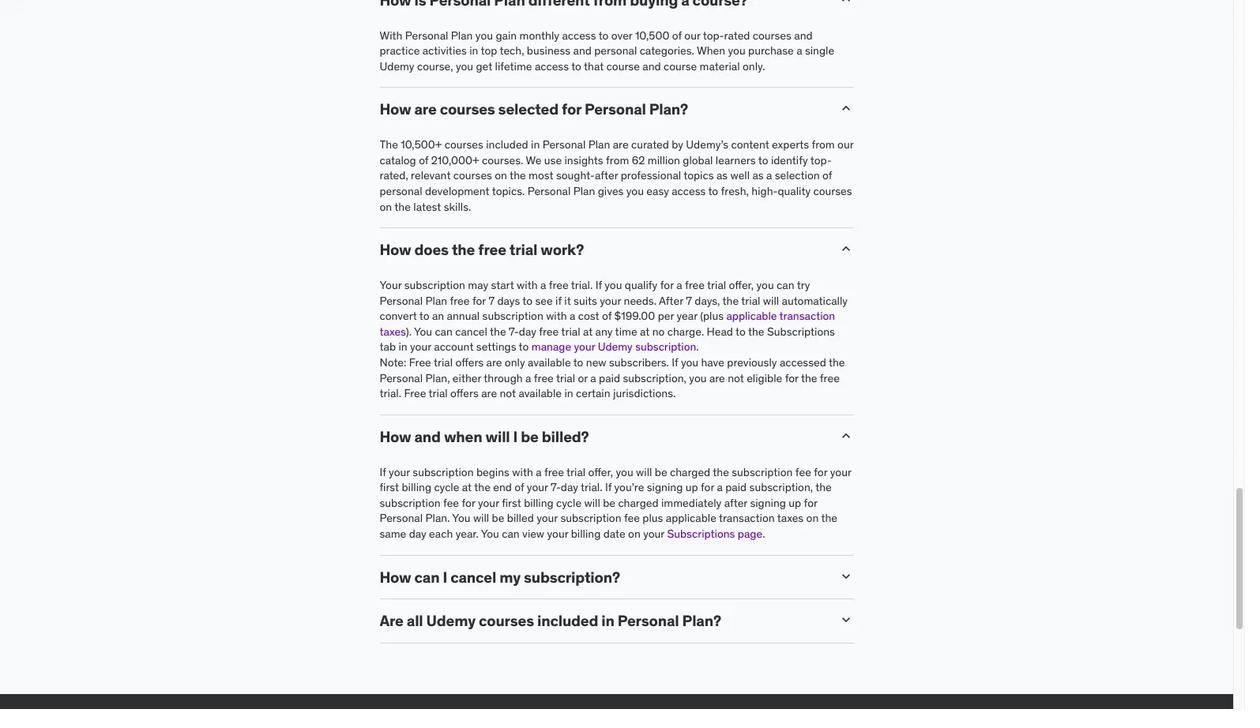 Task type: describe. For each thing, give the bounding box(es) containing it.
manage your udemy subscription . note: free trial offers are only available to new subscribers. if you have previously accessed the personal plan, either through a free trial or a paid subscription, you are not eligible for the free trial. free trial offers are not available in certain jurisdictions.
[[380, 340, 845, 401]]

paid inside "manage your udemy subscription . note: free trial offers are only available to new subscribers. if you have previously accessed the personal plan, either through a free trial or a paid subscription, you are not eligible for the free trial. free trial offers are not available in certain jurisdictions."
[[599, 371, 621, 385]]

a left cost
[[570, 309, 576, 323]]

the 10,500+ courses included in personal plan are curated by udemy's content experts from our catalog of 210,000+ courses. we use insights from 62 million global learners to identify top- rated, relevant courses on the most sought-after professional topics as well as a selection of personal development topics. personal plan gives you easy access to fresh, high-quality courses on the latest skills.
[[380, 138, 854, 214]]

free up if
[[549, 278, 569, 292]]

offer, inside your subscription may start with a free trial. if you qualify for a free trial offer, you can try personal plan free for 7 days to see if it suits your needs. after 7 days, the trial will automatically convert to an annual subscription with a cost of $199.00 per year (plus
[[729, 278, 754, 292]]

my
[[500, 568, 521, 587]]

to right the head
[[736, 325, 746, 339]]

top- inside the 10,500+ courses included in personal plan are curated by udemy's content experts from our catalog of 210,000+ courses. we use insights from 62 million global learners to identify top- rated, relevant courses on the most sought-after professional topics as well as a selection of personal development topics. personal plan gives you easy access to fresh, high-quality courses on the latest skills.
[[811, 153, 832, 167]]

subscription?
[[524, 568, 620, 587]]

small image for how does the free trial work?
[[838, 241, 854, 257]]

personal up use
[[543, 138, 586, 152]]

well
[[731, 169, 750, 183]]

annual
[[447, 309, 480, 323]]

with
[[380, 28, 403, 42]]

how and when will i be billed?
[[380, 427, 589, 446]]

1 horizontal spatial not
[[728, 371, 744, 385]]

applicable transaction taxes
[[380, 309, 836, 339]]

a right the begins
[[536, 465, 542, 479]]

a inside with personal plan you gain monthly access to over 10,500 of our top-rated courses and practice activities in top tech, business and personal categories. when you purchase a single udemy course, you get lifetime access to that course and course material only.
[[797, 44, 803, 58]]

udemy's
[[686, 138, 729, 152]]

if your subscription begins with a free trial offer, you will be charged the subscription fee for your first billing cycle at the end of your 7-day trial. if you're signing up for a paid subscription, the subscription fee for your first billing cycle will be charged immediately after signing up for personal plan. you will be billed your subscription fee plus applicable transaction taxes on the same day each year. you can view your billing date on your
[[380, 465, 852, 541]]

courses up 210,000+
[[445, 138, 484, 152]]

plan inside your subscription may start with a free trial. if you qualify for a free trial offer, you can try personal plan free for 7 days to see if it suits your needs. after 7 days, the trial will automatically convert to an annual subscription with a cost of $199.00 per year (plus
[[426, 294, 447, 308]]

free down "manage"
[[534, 371, 554, 385]]

free down accessed
[[820, 371, 840, 385]]

at inside if your subscription begins with a free trial offer, you will be charged the subscription fee for your first billing cycle at the end of your 7-day trial. if you're signing up for a paid subscription, the subscription fee for your first billing cycle will be charged immediately after signing up for personal plan. you will be billed your subscription fee plus applicable transaction taxes on the same day each year. you can view your billing date on your
[[462, 481, 472, 495]]

top- inside with personal plan you gain monthly access to over 10,500 of our top-rated courses and practice activities in top tech, business and personal categories. when you purchase a single udemy course, you get lifetime access to that course and course material only.
[[703, 28, 724, 42]]

in inside ). you can cancel the 7-day free trial at any time at no charge. head to the subscriptions tab in your account settings to
[[399, 340, 408, 354]]

0 vertical spatial plan?
[[650, 100, 689, 119]]

can down each
[[415, 568, 440, 587]]

course,
[[417, 59, 453, 73]]

over
[[612, 28, 633, 42]]

purchase
[[749, 44, 794, 58]]

start
[[491, 278, 514, 292]]

gain
[[496, 28, 517, 42]]

0 horizontal spatial not
[[500, 387, 516, 401]]

be left billed?
[[521, 427, 539, 446]]

2 vertical spatial fee
[[624, 512, 640, 526]]

subscription up page
[[732, 465, 793, 479]]

manage your udemy subscription link
[[532, 340, 697, 354]]

1 horizontal spatial first
[[502, 496, 521, 510]]

your inside your subscription may start with a free trial. if you qualify for a free trial offer, you can try personal plan free for 7 days to see if it suits your needs. after 7 days, the trial will automatically convert to an annual subscription with a cost of $199.00 per year (plus
[[600, 294, 621, 308]]

per
[[658, 309, 674, 323]]

tab
[[380, 340, 396, 354]]

see
[[536, 294, 553, 308]]

0 vertical spatial from
[[812, 138, 835, 152]]

with personal plan you gain monthly access to over 10,500 of our top-rated courses and practice activities in top tech, business and personal categories. when you purchase a single udemy course, you get lifetime access to that course and course material only.
[[380, 28, 835, 73]]

your inside ). you can cancel the 7-day free trial at any time at no charge. head to the subscriptions tab in your account settings to
[[410, 340, 431, 354]]

curated
[[632, 138, 669, 152]]

0 vertical spatial charged
[[670, 465, 711, 479]]

note:
[[380, 356, 407, 370]]

(plus
[[700, 309, 724, 323]]

0 horizontal spatial first
[[380, 481, 399, 495]]

trial down plan,
[[429, 387, 448, 401]]

be left billed at the bottom left
[[492, 512, 505, 526]]

accessed
[[780, 356, 827, 370]]

personal inside with personal plan you gain monthly access to over 10,500 of our top-rated courses and practice activities in top tech, business and personal categories. when you purchase a single udemy course, you get lifetime access to that course and course material only.
[[405, 28, 449, 42]]

personal down most
[[528, 184, 571, 198]]

applicable transaction taxes link
[[380, 309, 836, 339]]

a right or
[[591, 371, 597, 385]]

you left get
[[456, 59, 474, 73]]

courses up development
[[454, 169, 492, 183]]

in inside with personal plan you gain monthly access to over 10,500 of our top-rated courses and practice activities in top tech, business and personal categories. when you purchase a single udemy course, you get lifetime access to that course and course material only.
[[470, 44, 479, 58]]

1 vertical spatial signing
[[750, 496, 786, 510]]

personal down that
[[585, 100, 646, 119]]

1 horizontal spatial at
[[583, 325, 593, 339]]

and up that
[[573, 44, 592, 58]]

single
[[805, 44, 835, 58]]

billed
[[507, 512, 534, 526]]

be up immediately
[[655, 465, 668, 479]]

you up top
[[476, 28, 493, 42]]

the inside your subscription may start with a free trial. if you qualify for a free trial offer, you can try personal plan free for 7 days to see if it suits your needs. after 7 days, the trial will automatically convert to an annual subscription with a cost of $199.00 per year (plus
[[723, 294, 739, 308]]

courses down get
[[440, 100, 495, 119]]

1 vertical spatial day
[[561, 481, 579, 495]]

fresh,
[[721, 184, 749, 198]]

plus
[[643, 512, 663, 526]]

1 vertical spatial free
[[404, 387, 426, 401]]

year
[[677, 309, 698, 323]]

how for how does the free trial work?
[[380, 240, 411, 259]]

1 vertical spatial with
[[546, 309, 567, 323]]

plan.
[[426, 512, 450, 526]]

of inside with personal plan you gain monthly access to over 10,500 of our top-rated courses and practice activities in top tech, business and personal categories. when you purchase a single udemy course, you get lifetime access to that course and course material only.
[[672, 28, 682, 42]]

plan,
[[426, 371, 450, 385]]

use
[[544, 153, 562, 167]]

content
[[732, 138, 770, 152]]

0 vertical spatial billing
[[402, 481, 432, 495]]

a up immediately
[[717, 481, 723, 495]]

practice
[[380, 44, 420, 58]]

0 horizontal spatial cycle
[[434, 481, 460, 495]]

small image for are all udemy courses included in personal plan?
[[838, 613, 854, 629]]

free up days,
[[685, 278, 705, 292]]

a right through
[[526, 371, 531, 385]]

cancel for my
[[451, 568, 497, 587]]

1 horizontal spatial up
[[789, 496, 802, 510]]

a up see
[[541, 278, 546, 292]]

if inside "manage your udemy subscription . note: free trial offers are only available to new subscribers. if you have previously accessed the personal plan, either through a free trial or a paid subscription, you are not eligible for the free trial. free trial offers are not available in certain jurisdictions."
[[672, 356, 679, 370]]

jurisdictions.
[[613, 387, 676, 401]]

are up the 10,500+
[[415, 100, 437, 119]]

of inside your subscription may start with a free trial. if you qualify for a free trial offer, you can try personal plan free for 7 days to see if it suits your needs. after 7 days, the trial will automatically convert to an annual subscription with a cost of $199.00 per year (plus
[[602, 309, 612, 323]]

certain
[[576, 387, 611, 401]]

trial left or
[[556, 371, 575, 385]]

eligible
[[747, 371, 783, 385]]

catalog
[[380, 153, 416, 167]]

7- inside ). you can cancel the 7-day free trial at any time at no charge. head to the subscriptions tab in your account settings to
[[509, 325, 519, 339]]

free inside ). you can cancel the 7-day free trial at any time at no charge. head to the subscriptions tab in your account settings to
[[539, 325, 559, 339]]

after inside the 10,500+ courses included in personal plan are curated by udemy's content experts from our catalog of 210,000+ courses. we use insights from 62 million global learners to identify top- rated, relevant courses on the most sought-after professional topics as well as a selection of personal development topics. personal plan gives you easy access to fresh, high-quality courses on the latest skills.
[[595, 169, 618, 183]]

gives
[[598, 184, 624, 198]]

personal inside your subscription may start with a free trial. if you qualify for a free trial offer, you can try personal plan free for 7 days to see if it suits your needs. after 7 days, the trial will automatically convert to an annual subscription with a cost of $199.00 per year (plus
[[380, 294, 423, 308]]

a up after
[[677, 278, 683, 292]]

free up the start
[[478, 240, 507, 259]]

after inside if your subscription begins with a free trial offer, you will be charged the subscription fee for your first billing cycle at the end of your 7-day trial. if you're signing up for a paid subscription, the subscription fee for your first billing cycle will be charged immediately after signing up for personal plan. you will be billed your subscription fee plus applicable transaction taxes on the same day each year. you can view your billing date on your
[[725, 496, 748, 510]]

). you can cancel the 7-day free trial at any time at no charge. head to the subscriptions tab in your account settings to
[[380, 325, 835, 354]]

udemy for note:
[[598, 340, 633, 354]]

subscription, inside "manage your udemy subscription . note: free trial offers are only available to new subscribers. if you have previously accessed the personal plan, either through a free trial or a paid subscription, you are not eligible for the free trial. free trial offers are not available in certain jurisdictions."
[[623, 371, 687, 385]]

relevant
[[411, 169, 451, 183]]

1 vertical spatial cycle
[[557, 496, 582, 510]]

development
[[425, 184, 490, 198]]

your
[[380, 278, 402, 292]]

1 horizontal spatial you
[[452, 512, 471, 526]]

your inside "manage your udemy subscription . note: free trial offers are only available to new subscribers. if you have previously accessed the personal plan, either through a free trial or a paid subscription, you are not eligible for the free trial. free trial offers are not available in certain jurisdictions."
[[574, 340, 595, 354]]

courses right quality
[[814, 184, 853, 198]]

0 horizontal spatial charged
[[618, 496, 659, 510]]

through
[[484, 371, 523, 385]]

2 horizontal spatial billing
[[571, 527, 601, 541]]

are down have
[[710, 371, 725, 385]]

how does the free trial work? button
[[380, 240, 826, 259]]

how can i cancel my subscription?
[[380, 568, 620, 587]]

you left have
[[681, 356, 699, 370]]

same
[[380, 527, 407, 541]]

subscription up date
[[561, 512, 622, 526]]

get
[[476, 59, 493, 73]]

free inside if your subscription begins with a free trial offer, you will be charged the subscription fee for your first billing cycle at the end of your 7-day trial. if you're signing up for a paid subscription, the subscription fee for your first billing cycle will be charged immediately after signing up for personal plan. you will be billed your subscription fee plus applicable transaction taxes on the same day each year. you can view your billing date on your
[[545, 465, 564, 479]]

courses down my on the bottom left of page
[[479, 612, 534, 631]]

are inside the 10,500+ courses included in personal plan are curated by udemy's content experts from our catalog of 210,000+ courses. we use insights from 62 million global learners to identify top- rated, relevant courses on the most sought-after professional topics as well as a selection of personal development topics. personal plan gives you easy access to fresh, high-quality courses on the latest skills.
[[613, 138, 629, 152]]

subscription inside "manage your udemy subscription . note: free trial offers are only available to new subscribers. if you have previously accessed the personal plan, either through a free trial or a paid subscription, you are not eligible for the free trial. free trial offers are not available in certain jurisdictions."
[[636, 340, 697, 354]]

in down how can i cancel my subscription? dropdown button at the bottom of the page
[[602, 612, 615, 631]]

0 horizontal spatial signing
[[647, 481, 683, 495]]

begins
[[477, 465, 510, 479]]

you left qualify at top right
[[605, 278, 622, 292]]

how and when will i be billed? button
[[380, 427, 826, 446]]

days,
[[695, 294, 720, 308]]

to left over on the top of page
[[599, 28, 609, 42]]

for inside "manage your udemy subscription . note: free trial offers are only available to new subscribers. if you have previously accessed the personal plan, either through a free trial or a paid subscription, you are not eligible for the free trial. free trial offers are not available in certain jurisdictions."
[[785, 371, 799, 385]]

of down the 10,500+
[[419, 153, 429, 167]]

2 horizontal spatial at
[[640, 325, 650, 339]]

0 vertical spatial offers
[[456, 356, 484, 370]]

trial. inside your subscription may start with a free trial. if you qualify for a free trial offer, you can try personal plan free for 7 days to see if it suits your needs. after 7 days, the trial will automatically convert to an annual subscription with a cost of $199.00 per year (plus
[[571, 278, 593, 292]]

when
[[444, 427, 483, 446]]

plan down sought-
[[574, 184, 595, 198]]

udemy inside with personal plan you gain monthly access to over 10,500 of our top-rated courses and practice activities in top tech, business and personal categories. when you purchase a single udemy course, you get lifetime access to that course and course material only.
[[380, 59, 415, 73]]

how are courses selected for personal plan? button
[[380, 100, 826, 119]]

subscribers.
[[609, 356, 669, 370]]

your subscription may start with a free trial. if you qualify for a free trial offer, you can try personal plan free for 7 days to see if it suits your needs. after 7 days, the trial will automatically convert to an annual subscription with a cost of $199.00 per year (plus
[[380, 278, 848, 323]]

2 as from the left
[[753, 169, 764, 183]]

10,500
[[635, 28, 670, 42]]

you down rated
[[728, 44, 746, 58]]

210,000+
[[431, 153, 479, 167]]

and down categories.
[[643, 59, 661, 73]]

how for how and when will i be billed?
[[380, 427, 411, 446]]

transaction inside if your subscription begins with a free trial offer, you will be charged the subscription fee for your first billing cycle at the end of your 7-day trial. if you're signing up for a paid subscription, the subscription fee for your first billing cycle will be charged immediately after signing up for personal plan. you will be billed your subscription fee plus applicable transaction taxes on the same day each year. you can view your billing date on your
[[719, 512, 775, 526]]

$199.00
[[615, 309, 655, 323]]

you're
[[615, 481, 645, 495]]

1 vertical spatial included
[[537, 612, 599, 631]]

personal inside if your subscription begins with a free trial offer, you will be charged the subscription fee for your first billing cycle at the end of your 7-day trial. if you're signing up for a paid subscription, the subscription fee for your first billing cycle will be charged immediately after signing up for personal plan. you will be billed your subscription fee plus applicable transaction taxes on the same day each year. you can view your billing date on your
[[380, 512, 423, 526]]

if
[[556, 294, 562, 308]]

you left try
[[757, 278, 774, 292]]

personal inside with personal plan you gain monthly access to over 10,500 of our top-rated courses and practice activities in top tech, business and personal categories. when you purchase a single udemy course, you get lifetime access to that course and course material only.
[[595, 44, 637, 58]]

subscription down when
[[413, 465, 474, 479]]

1 vertical spatial fee
[[443, 496, 459, 510]]

of right selection
[[823, 169, 833, 183]]

trial up days,
[[707, 278, 727, 292]]

a inside the 10,500+ courses included in personal plan are curated by udemy's content experts from our catalog of 210,000+ courses. we use insights from 62 million global learners to identify top- rated, relevant courses on the most sought-after professional topics as well as a selection of personal development topics. personal plan gives you easy access to fresh, high-quality courses on the latest skills.
[[767, 169, 773, 183]]

can inside your subscription may start with a free trial. if you qualify for a free trial offer, you can try personal plan free for 7 days to see if it suits your needs. after 7 days, the trial will automatically convert to an annual subscription with a cost of $199.00 per year (plus
[[777, 278, 795, 292]]

lifetime
[[495, 59, 532, 73]]

personal down how can i cancel my subscription? dropdown button at the bottom of the page
[[618, 612, 679, 631]]

to down 'content'
[[759, 153, 769, 167]]

to left an
[[420, 309, 430, 323]]

2 horizontal spatial you
[[481, 527, 499, 541]]

trial up plan,
[[434, 356, 453, 370]]

either
[[453, 371, 482, 385]]

1 horizontal spatial .
[[763, 527, 766, 541]]

tech,
[[500, 44, 524, 58]]

insights
[[565, 153, 604, 167]]

are down through
[[482, 387, 497, 401]]

monthly
[[520, 28, 560, 42]]

2 horizontal spatial fee
[[796, 465, 812, 479]]

have
[[701, 356, 725, 370]]

0 vertical spatial available
[[528, 356, 571, 370]]

experts
[[772, 138, 809, 152]]

we
[[526, 153, 542, 167]]

are down settings
[[487, 356, 502, 370]]

previously
[[727, 356, 777, 370]]

days
[[498, 294, 520, 308]]



Task type: vqa. For each thing, say whether or not it's contained in the screenshot.
'course' within Gift this course LINK
no



Task type: locate. For each thing, give the bounding box(es) containing it.
billing up plan.
[[402, 481, 432, 495]]

1 vertical spatial trial.
[[380, 387, 402, 401]]

subscription down days
[[483, 309, 544, 323]]

0 horizontal spatial billing
[[402, 481, 432, 495]]

0 vertical spatial applicable
[[727, 309, 777, 323]]

1 vertical spatial i
[[443, 568, 447, 587]]

after
[[595, 169, 618, 183], [725, 496, 748, 510]]

you up you're
[[616, 465, 634, 479]]

trial. inside "manage your udemy subscription . note: free trial offers are only available to new subscribers. if you have previously accessed the personal plan, either through a free trial or a paid subscription, you are not eligible for the free trial. free trial offers are not available in certain jurisdictions."
[[380, 387, 402, 401]]

charged
[[670, 465, 711, 479], [618, 496, 659, 510]]

0 horizontal spatial i
[[443, 568, 447, 587]]

2 vertical spatial with
[[512, 465, 533, 479]]

0 vertical spatial .
[[697, 340, 699, 354]]

signing up page
[[750, 496, 786, 510]]

courses.
[[482, 153, 524, 167]]

you inside ). you can cancel the 7-day free trial at any time at no charge. head to the subscriptions tab in your account settings to
[[414, 325, 432, 339]]

signing
[[647, 481, 683, 495], [750, 496, 786, 510]]

0 horizontal spatial paid
[[599, 371, 621, 385]]

personal down the "note:"
[[380, 371, 423, 385]]

not down through
[[500, 387, 516, 401]]

access inside the 10,500+ courses included in personal plan are curated by udemy's content experts from our catalog of 210,000+ courses. we use insights from 62 million global learners to identify top- rated, relevant courses on the most sought-after professional topics as well as a selection of personal development topics. personal plan gives you easy access to fresh, high-quality courses on the latest skills.
[[672, 184, 706, 198]]

1 vertical spatial 7-
[[551, 481, 561, 495]]

our inside the 10,500+ courses included in personal plan are curated by udemy's content experts from our catalog of 210,000+ courses. we use insights from 62 million global learners to identify top- rated, relevant courses on the most sought-after professional topics as well as a selection of personal development topics. personal plan gives you easy access to fresh, high-quality courses on the latest skills.
[[838, 138, 854, 152]]

professional
[[621, 169, 681, 183]]

access
[[562, 28, 596, 42], [535, 59, 569, 73], [672, 184, 706, 198]]

trial inside ). you can cancel the 7-day free trial at any time at no charge. head to the subscriptions tab in your account settings to
[[561, 325, 581, 339]]

1 as from the left
[[717, 169, 728, 183]]

1 vertical spatial you
[[452, 512, 471, 526]]

plan up insights
[[589, 138, 610, 152]]

included up courses.
[[486, 138, 529, 152]]

1 how from the top
[[380, 100, 411, 119]]

1 horizontal spatial our
[[838, 138, 854, 152]]

most
[[529, 169, 554, 183]]

subscriptions up accessed
[[767, 325, 835, 339]]

personal up same
[[380, 512, 423, 526]]

1 horizontal spatial fee
[[624, 512, 640, 526]]

1 vertical spatial from
[[606, 153, 629, 167]]

that
[[584, 59, 604, 73]]

1 vertical spatial personal
[[380, 184, 422, 198]]

1 horizontal spatial 7-
[[551, 481, 561, 495]]

paid down new
[[599, 371, 621, 385]]

0 horizontal spatial subscriptions
[[667, 527, 735, 541]]

0 horizontal spatial up
[[686, 481, 698, 495]]

with right the begins
[[512, 465, 533, 479]]

small image
[[838, 101, 854, 117], [838, 241, 854, 257], [838, 569, 854, 585], [838, 613, 854, 629]]

from left 62
[[606, 153, 629, 167]]

if up same
[[380, 465, 386, 479]]

how
[[380, 100, 411, 119], [380, 240, 411, 259], [380, 427, 411, 446], [380, 568, 411, 587]]

and left when
[[415, 427, 441, 446]]

as
[[717, 169, 728, 183], [753, 169, 764, 183]]

0 vertical spatial 7-
[[509, 325, 519, 339]]

trial left the "work?" at left top
[[510, 240, 538, 259]]

paid
[[599, 371, 621, 385], [726, 481, 747, 495]]

rated,
[[380, 169, 408, 183]]

0 vertical spatial free
[[409, 356, 431, 370]]

1 horizontal spatial signing
[[750, 496, 786, 510]]

2 small image from the top
[[838, 428, 854, 444]]

courses inside with personal plan you gain monthly access to over 10,500 of our top-rated courses and practice activities in top tech, business and personal categories. when you purchase a single udemy course, you get lifetime access to that course and course material only.
[[753, 28, 792, 42]]

in inside the 10,500+ courses included in personal plan are curated by udemy's content experts from our catalog of 210,000+ courses. we use insights from 62 million global learners to identify top- rated, relevant courses on the most sought-after professional topics as well as a selection of personal development topics. personal plan gives you easy access to fresh, high-quality courses on the latest skills.
[[531, 138, 540, 152]]

1 horizontal spatial after
[[725, 496, 748, 510]]

if inside your subscription may start with a free trial. if you qualify for a free trial offer, you can try personal plan free for 7 days to see if it suits your needs. after 7 days, the trial will automatically convert to an annual subscription with a cost of $199.00 per year (plus
[[596, 278, 602, 292]]

fee
[[796, 465, 812, 479], [443, 496, 459, 510], [624, 512, 640, 526]]

1 horizontal spatial udemy
[[426, 612, 476, 631]]

0 horizontal spatial included
[[486, 138, 529, 152]]

subscriptions inside ). you can cancel the 7-day free trial at any time at no charge. head to the subscriptions tab in your account settings to
[[767, 325, 835, 339]]

subscriptions
[[767, 325, 835, 339], [667, 527, 735, 541]]

offer, down "how and when will i be billed?" dropdown button
[[589, 465, 613, 479]]

1 vertical spatial up
[[789, 496, 802, 510]]

1 vertical spatial udemy
[[598, 340, 633, 354]]

transaction down automatically
[[780, 309, 836, 323]]

after
[[659, 294, 684, 308]]

an
[[432, 309, 444, 323]]

to
[[599, 28, 609, 42], [572, 59, 582, 73], [759, 153, 769, 167], [709, 184, 719, 198], [523, 294, 533, 308], [420, 309, 430, 323], [736, 325, 746, 339], [519, 340, 529, 354], [574, 356, 584, 370]]

trial.
[[571, 278, 593, 292], [380, 387, 402, 401], [581, 481, 603, 495]]

can down an
[[435, 325, 453, 339]]

1 small image from the top
[[838, 0, 854, 7]]

0 horizontal spatial after
[[595, 169, 618, 183]]

any
[[596, 325, 613, 339]]

convert
[[380, 309, 417, 323]]

subscription up an
[[404, 278, 465, 292]]

0 horizontal spatial from
[[606, 153, 629, 167]]

day inside ). you can cancel the 7-day free trial at any time at no charge. head to the subscriptions tab in your account settings to
[[519, 325, 537, 339]]

year.
[[456, 527, 479, 541]]

only.
[[743, 59, 766, 73]]

qualify
[[625, 278, 658, 292]]

1 vertical spatial access
[[535, 59, 569, 73]]

for
[[562, 100, 582, 119], [661, 278, 674, 292], [473, 294, 486, 308], [785, 371, 799, 385], [814, 465, 828, 479], [701, 481, 715, 495], [462, 496, 476, 510], [804, 496, 818, 510]]

cancel inside ). you can cancel the 7-day free trial at any time at no charge. head to the subscriptions tab in your account settings to
[[455, 325, 488, 339]]

our right experts on the top right of page
[[838, 138, 854, 152]]

a left single at the right top of the page
[[797, 44, 803, 58]]

free down plan,
[[404, 387, 426, 401]]

to inside "manage your udemy subscription . note: free trial offers are only available to new subscribers. if you have previously accessed the personal plan, either through a free trial or a paid subscription, you are not eligible for the free trial. free trial offers are not available in certain jurisdictions."
[[574, 356, 584, 370]]

1 horizontal spatial personal
[[595, 44, 637, 58]]

time
[[615, 325, 638, 339]]

with for work?
[[517, 278, 538, 292]]

as left well
[[717, 169, 728, 183]]

0 horizontal spatial fee
[[443, 496, 459, 510]]

if down charge.
[[672, 356, 679, 370]]

only
[[505, 356, 525, 370]]

business
[[527, 44, 571, 58]]

udemy
[[380, 59, 415, 73], [598, 340, 633, 354], [426, 612, 476, 631]]

free
[[409, 356, 431, 370], [404, 387, 426, 401]]

how up the in the top of the page
[[380, 100, 411, 119]]

are all udemy courses included in personal plan?
[[380, 612, 722, 631]]

at left end
[[462, 481, 472, 495]]

taxes
[[380, 325, 406, 339], [778, 512, 804, 526]]

personal up convert
[[380, 294, 423, 308]]

how are courses selected for personal plan?
[[380, 100, 689, 119]]

can down billed at the bottom left
[[502, 527, 520, 541]]

0 horizontal spatial 7
[[489, 294, 495, 308]]

topics.
[[492, 184, 525, 198]]

0 horizontal spatial you
[[414, 325, 432, 339]]

1 vertical spatial available
[[519, 387, 562, 401]]

1 vertical spatial .
[[763, 527, 766, 541]]

a
[[797, 44, 803, 58], [767, 169, 773, 183], [541, 278, 546, 292], [677, 278, 683, 292], [570, 309, 576, 323], [526, 371, 531, 385], [591, 371, 597, 385], [536, 465, 542, 479], [717, 481, 723, 495]]

activities
[[423, 44, 467, 58]]

does
[[415, 240, 449, 259]]

0 horizontal spatial udemy
[[380, 59, 415, 73]]

are left curated
[[613, 138, 629, 152]]

personal inside the 10,500+ courses included in personal plan are curated by udemy's content experts from our catalog of 210,000+ courses. we use insights from 62 million global learners to identify top- rated, relevant courses on the most sought-after professional topics as well as a selection of personal development topics. personal plan gives you easy access to fresh, high-quality courses on the latest skills.
[[380, 184, 422, 198]]

trial inside if your subscription begins with a free trial offer, you will be charged the subscription fee for your first billing cycle at the end of your 7-day trial. if you're signing up for a paid subscription, the subscription fee for your first billing cycle will be charged immediately after signing up for personal plan. you will be billed your subscription fee plus applicable transaction taxes on the same day each year. you can view your billing date on your
[[567, 465, 586, 479]]

available down only
[[519, 387, 562, 401]]

course right that
[[607, 59, 640, 73]]

be
[[521, 427, 539, 446], [655, 465, 668, 479], [603, 496, 616, 510], [492, 512, 505, 526]]

be down you're
[[603, 496, 616, 510]]

0 horizontal spatial transaction
[[719, 512, 775, 526]]

million
[[648, 153, 680, 167]]

1 horizontal spatial course
[[664, 59, 697, 73]]

after up page
[[725, 496, 748, 510]]

0 horizontal spatial personal
[[380, 184, 422, 198]]

trial down cost
[[561, 325, 581, 339]]

if left you're
[[605, 481, 612, 495]]

at down cost
[[583, 325, 593, 339]]

small image
[[838, 0, 854, 7], [838, 428, 854, 444]]

how for how are courses selected for personal plan?
[[380, 100, 411, 119]]

offer, up the head
[[729, 278, 754, 292]]

sought-
[[556, 169, 595, 183]]

1 horizontal spatial from
[[812, 138, 835, 152]]

paid inside if your subscription begins with a free trial offer, you will be charged the subscription fee for your first billing cycle at the end of your 7-day trial. if you're signing up for a paid subscription, the subscription fee for your first billing cycle will be charged immediately after signing up for personal plan. you will be billed your subscription fee plus applicable transaction taxes on the same day each year. you can view your billing date on your
[[726, 481, 747, 495]]

top- up selection
[[811, 153, 832, 167]]

1 vertical spatial charged
[[618, 496, 659, 510]]

0 vertical spatial day
[[519, 325, 537, 339]]

end
[[493, 481, 512, 495]]

1 horizontal spatial day
[[519, 325, 537, 339]]

global
[[683, 153, 713, 167]]

you up year.
[[452, 512, 471, 526]]

day up "manage"
[[519, 325, 537, 339]]

rated
[[724, 28, 750, 42]]

latest
[[414, 200, 441, 214]]

trial
[[510, 240, 538, 259], [707, 278, 727, 292], [742, 294, 761, 308], [561, 325, 581, 339], [434, 356, 453, 370], [556, 371, 575, 385], [429, 387, 448, 401], [567, 465, 586, 479]]

0 vertical spatial you
[[414, 325, 432, 339]]

by
[[672, 138, 684, 152]]

2 how from the top
[[380, 240, 411, 259]]

udemy inside "manage your udemy subscription . note: free trial offers are only available to new subscribers. if you have previously accessed the personal plan, either through a free trial or a paid subscription, you are not eligible for the free trial. free trial offers are not available in certain jurisdictions."
[[598, 340, 633, 354]]

cycle
[[434, 481, 460, 495], [557, 496, 582, 510]]

with inside if your subscription begins with a free trial offer, you will be charged the subscription fee for your first billing cycle at the end of your 7-day trial. if you're signing up for a paid subscription, the subscription fee for your first billing cycle will be charged immediately after signing up for personal plan. you will be billed your subscription fee plus applicable transaction taxes on the same day each year. you can view your billing date on your
[[512, 465, 533, 479]]

when
[[697, 44, 726, 58]]

0 vertical spatial fee
[[796, 465, 812, 479]]

how down same
[[380, 568, 411, 587]]

to down "topics"
[[709, 184, 719, 198]]

7- down billed?
[[551, 481, 561, 495]]

with
[[517, 278, 538, 292], [546, 309, 567, 323], [512, 465, 533, 479]]

included
[[486, 138, 529, 152], [537, 612, 599, 631]]

trial. inside if your subscription begins with a free trial offer, you will be charged the subscription fee for your first billing cycle at the end of your 7-day trial. if you're signing up for a paid subscription, the subscription fee for your first billing cycle will be charged immediately after signing up for personal plan. you will be billed your subscription fee plus applicable transaction taxes on the same day each year. you can view your billing date on your
[[581, 481, 603, 495]]

topics
[[684, 169, 714, 183]]

offer, inside if your subscription begins with a free trial offer, you will be charged the subscription fee for your first billing cycle at the end of your 7-day trial. if you're signing up for a paid subscription, the subscription fee for your first billing cycle will be charged immediately after signing up for personal plan. you will be billed your subscription fee plus applicable transaction taxes on the same day each year. you can view your billing date on your
[[589, 465, 613, 479]]

1 horizontal spatial applicable
[[727, 309, 777, 323]]

1 small image from the top
[[838, 101, 854, 117]]

2 horizontal spatial day
[[561, 481, 579, 495]]

will
[[763, 294, 779, 308], [486, 427, 510, 446], [636, 465, 652, 479], [585, 496, 601, 510], [473, 512, 489, 526]]

the
[[510, 169, 526, 183], [395, 200, 411, 214], [452, 240, 475, 259], [723, 294, 739, 308], [490, 325, 506, 339], [748, 325, 765, 339], [829, 356, 845, 370], [801, 371, 818, 385], [713, 465, 729, 479], [474, 481, 491, 495], [816, 481, 832, 495], [822, 512, 838, 526]]

easy
[[647, 184, 669, 198]]

2 vertical spatial day
[[409, 527, 427, 541]]

0 vertical spatial cancel
[[455, 325, 488, 339]]

charge.
[[668, 325, 704, 339]]

your
[[600, 294, 621, 308], [410, 340, 431, 354], [574, 340, 595, 354], [389, 465, 410, 479], [831, 465, 852, 479], [527, 481, 548, 495], [478, 496, 499, 510], [537, 512, 558, 526], [547, 527, 569, 541], [644, 527, 665, 541]]

plan up activities
[[451, 28, 473, 42]]

subscriptions page link
[[667, 527, 763, 541]]

2 small image from the top
[[838, 241, 854, 257]]

and up single at the right top of the page
[[795, 28, 813, 42]]

trial right days,
[[742, 294, 761, 308]]

cancel left my on the bottom left of page
[[451, 568, 497, 587]]

0 vertical spatial trial.
[[571, 278, 593, 292]]

cancel down annual
[[455, 325, 488, 339]]

0 horizontal spatial at
[[462, 481, 472, 495]]

0 horizontal spatial our
[[685, 28, 701, 42]]

can inside if your subscription begins with a free trial offer, you will be charged the subscription fee for your first billing cycle at the end of your 7-day trial. if you're signing up for a paid subscription, the subscription fee for your first billing cycle will be charged immediately after signing up for personal plan. you will be billed your subscription fee plus applicable transaction taxes on the same day each year. you can view your billing date on your
[[502, 527, 520, 541]]

on
[[495, 169, 507, 183], [380, 200, 392, 214], [807, 512, 819, 526], [628, 527, 641, 541]]

personal
[[595, 44, 637, 58], [380, 184, 422, 198]]

after up gives
[[595, 169, 618, 183]]

2 horizontal spatial udemy
[[598, 340, 633, 354]]

how left when
[[380, 427, 411, 446]]

0 vertical spatial paid
[[599, 371, 621, 385]]

0 horizontal spatial applicable
[[666, 512, 717, 526]]

trial. down the "note:"
[[380, 387, 402, 401]]

1 horizontal spatial 7
[[686, 294, 692, 308]]

2 course from the left
[[664, 59, 697, 73]]

1 vertical spatial offers
[[451, 387, 479, 401]]

plan up an
[[426, 294, 447, 308]]

included inside the 10,500+ courses included in personal plan are curated by udemy's content experts from our catalog of 210,000+ courses. we use insights from 62 million global learners to identify top- rated, relevant courses on the most sought-after professional topics as well as a selection of personal development topics. personal plan gives you easy access to fresh, high-quality courses on the latest skills.
[[486, 138, 529, 152]]

7- inside if your subscription begins with a free trial offer, you will be charged the subscription fee for your first billing cycle at the end of your 7-day trial. if you're signing up for a paid subscription, the subscription fee for your first billing cycle will be charged immediately after signing up for personal plan. you will be billed your subscription fee plus applicable transaction taxes on the same day each year. you can view your billing date on your
[[551, 481, 561, 495]]

trial. up suits
[[571, 278, 593, 292]]

0 vertical spatial access
[[562, 28, 596, 42]]

are all udemy courses included in personal plan? button
[[380, 612, 826, 631]]

4 small image from the top
[[838, 613, 854, 629]]

free
[[478, 240, 507, 259], [549, 278, 569, 292], [685, 278, 705, 292], [450, 294, 470, 308], [539, 325, 559, 339], [534, 371, 554, 385], [820, 371, 840, 385], [545, 465, 564, 479]]

each
[[429, 527, 453, 541]]

i down each
[[443, 568, 447, 587]]

personal inside "manage your udemy subscription . note: free trial offers are only available to new subscribers. if you have previously accessed the personal plan, either through a free trial or a paid subscription, you are not eligible for the free trial. free trial offers are not available in certain jurisdictions."
[[380, 371, 423, 385]]

1 horizontal spatial charged
[[670, 465, 711, 479]]

0 horizontal spatial day
[[409, 527, 427, 541]]

. inside "manage your udemy subscription . note: free trial offers are only available to new subscribers. if you have previously accessed the personal plan, either through a free trial or a paid subscription, you are not eligible for the free trial. free trial offers are not available in certain jurisdictions."
[[697, 340, 699, 354]]

no
[[653, 325, 665, 339]]

2 7 from the left
[[686, 294, 692, 308]]

offers down either
[[451, 387, 479, 401]]

or
[[578, 371, 588, 385]]

1 vertical spatial plan?
[[683, 612, 722, 631]]

how does the free trial work?
[[380, 240, 584, 259]]

not down the previously
[[728, 371, 744, 385]]

may
[[468, 278, 489, 292]]

0 vertical spatial signing
[[647, 481, 683, 495]]

taxes inside if your subscription begins with a free trial offer, you will be charged the subscription fee for your first billing cycle at the end of your 7-day trial. if you're signing up for a paid subscription, the subscription fee for your first billing cycle will be charged immediately after signing up for personal plan. you will be billed your subscription fee plus applicable transaction taxes on the same day each year. you can view your billing date on your
[[778, 512, 804, 526]]

0 vertical spatial offer,
[[729, 278, 754, 292]]

1 vertical spatial applicable
[[666, 512, 717, 526]]

2 vertical spatial you
[[481, 527, 499, 541]]

skills.
[[444, 200, 471, 214]]

material
[[700, 59, 740, 73]]

small image for if your subscription begins with a free trial offer, you will be charged the subscription fee for your first billing cycle at the end of your 7-day trial. if you're signing up for a paid subscription, the subscription fee for your first billing cycle will be charged immediately after signing up for personal plan. you will be billed your subscription fee plus applicable transaction taxes on the same day each year. you can view your billing date on your
[[838, 428, 854, 444]]

1 horizontal spatial as
[[753, 169, 764, 183]]

1 course from the left
[[607, 59, 640, 73]]

small image for with personal plan you gain monthly access to over 10,500 of our top-rated courses and practice activities in top tech, business and personal categories. when you purchase a single udemy course, you get lifetime access to that course and course material only.
[[838, 0, 854, 7]]

try
[[797, 278, 811, 292]]

with for be
[[512, 465, 533, 479]]

access down business
[[535, 59, 569, 73]]

1 vertical spatial billing
[[524, 496, 554, 510]]

0 vertical spatial after
[[595, 169, 618, 183]]

1 vertical spatial paid
[[726, 481, 747, 495]]

you down have
[[690, 371, 707, 385]]

0 vertical spatial not
[[728, 371, 744, 385]]

available down "manage"
[[528, 356, 571, 370]]

to up only
[[519, 340, 529, 354]]

0 horizontal spatial subscription,
[[623, 371, 687, 385]]

access up business
[[562, 28, 596, 42]]

0 vertical spatial i
[[513, 427, 518, 446]]

cancel for the
[[455, 325, 488, 339]]

subscription, up page
[[750, 481, 813, 495]]

signing up immediately
[[647, 481, 683, 495]]

subscription, inside if your subscription begins with a free trial offer, you will be charged the subscription fee for your first billing cycle at the end of your 7-day trial. if you're signing up for a paid subscription, the subscription fee for your first billing cycle will be charged immediately after signing up for personal plan. you will be billed your subscription fee plus applicable transaction taxes on the same day each year. you can view your billing date on your
[[750, 481, 813, 495]]

0 vertical spatial subscription,
[[623, 371, 687, 385]]

of inside if your subscription begins with a free trial offer, you will be charged the subscription fee for your first billing cycle at the end of your 7-day trial. if you're signing up for a paid subscription, the subscription fee for your first billing cycle will be charged immediately after signing up for personal plan. you will be billed your subscription fee plus applicable transaction taxes on the same day each year. you can view your billing date on your
[[515, 481, 524, 495]]

0 vertical spatial subscriptions
[[767, 325, 835, 339]]

free up annual
[[450, 294, 470, 308]]

0 vertical spatial small image
[[838, 0, 854, 7]]

0 horizontal spatial .
[[697, 340, 699, 354]]

udemy for in
[[426, 612, 476, 631]]

2 vertical spatial udemy
[[426, 612, 476, 631]]

view
[[523, 527, 545, 541]]

small image for how can i cancel my subscription?
[[838, 569, 854, 585]]

courses
[[753, 28, 792, 42], [440, 100, 495, 119], [445, 138, 484, 152], [454, 169, 492, 183], [814, 184, 853, 198], [479, 612, 534, 631]]

plan?
[[650, 100, 689, 119], [683, 612, 722, 631]]

new
[[586, 356, 607, 370]]

offers up either
[[456, 356, 484, 370]]

of up any on the top of page
[[602, 309, 612, 323]]

can inside ). you can cancel the 7-day free trial at any time at no charge. head to the subscriptions tab in your account settings to
[[435, 325, 453, 339]]

as up high-
[[753, 169, 764, 183]]

transaction inside applicable transaction taxes
[[780, 309, 836, 323]]

4 how from the top
[[380, 568, 411, 587]]

applicable inside if your subscription begins with a free trial offer, you will be charged the subscription fee for your first billing cycle at the end of your 7-day trial. if you're signing up for a paid subscription, the subscription fee for your first billing cycle will be charged immediately after signing up for personal plan. you will be billed your subscription fee plus applicable transaction taxes on the same day each year. you can view your billing date on your
[[666, 512, 717, 526]]

you inside if your subscription begins with a free trial offer, you will be charged the subscription fee for your first billing cycle at the end of your 7-day trial. if you're signing up for a paid subscription, the subscription fee for your first billing cycle will be charged immediately after signing up for personal plan. you will be billed your subscription fee plus applicable transaction taxes on the same day each year. you can view your billing date on your
[[616, 465, 634, 479]]

billing left date
[[571, 527, 601, 541]]

1 vertical spatial transaction
[[719, 512, 775, 526]]

plan inside with personal plan you gain monthly access to over 10,500 of our top-rated courses and practice activities in top tech, business and personal categories. when you purchase a single udemy course, you get lifetime access to that course and course material only.
[[451, 28, 473, 42]]

settings
[[476, 340, 517, 354]]

0 vertical spatial taxes
[[380, 325, 406, 339]]

will inside your subscription may start with a free trial. if you qualify for a free trial offer, you can try personal plan free for 7 days to see if it suits your needs. after 7 days, the trial will automatically convert to an annual subscription with a cost of $199.00 per year (plus
[[763, 294, 779, 308]]

you inside the 10,500+ courses included in personal plan are curated by udemy's content experts from our catalog of 210,000+ courses. we use insights from 62 million global learners to identify top- rated, relevant courses on the most sought-after professional topics as well as a selection of personal development topics. personal plan gives you easy access to fresh, high-quality courses on the latest skills.
[[627, 184, 644, 198]]

).
[[406, 325, 412, 339]]

access down "topics"
[[672, 184, 706, 198]]

udemy down "practice"
[[380, 59, 415, 73]]

3 how from the top
[[380, 427, 411, 446]]

1 horizontal spatial billing
[[524, 496, 554, 510]]

our inside with personal plan you gain monthly access to over 10,500 of our top-rated courses and practice activities in top tech, business and personal categories. when you purchase a single udemy course, you get lifetime access to that course and course material only.
[[685, 28, 701, 42]]

to left see
[[523, 294, 533, 308]]

first up same
[[380, 481, 399, 495]]

subscriptions down immediately
[[667, 527, 735, 541]]

0 vertical spatial transaction
[[780, 309, 836, 323]]

high-
[[752, 184, 778, 198]]

how for how can i cancel my subscription?
[[380, 568, 411, 587]]

1 7 from the left
[[489, 294, 495, 308]]

applicable inside applicable transaction taxes
[[727, 309, 777, 323]]

0 horizontal spatial offer,
[[589, 465, 613, 479]]

62
[[632, 153, 645, 167]]

i left billed?
[[513, 427, 518, 446]]

2 vertical spatial billing
[[571, 527, 601, 541]]

1 vertical spatial not
[[500, 387, 516, 401]]

cancel
[[455, 325, 488, 339], [451, 568, 497, 587]]

head
[[707, 325, 733, 339]]

taxes inside applicable transaction taxes
[[380, 325, 406, 339]]

categories.
[[640, 44, 695, 58]]

1 vertical spatial taxes
[[778, 512, 804, 526]]

udemy right all
[[426, 612, 476, 631]]

in inside "manage your udemy subscription . note: free trial offers are only available to new subscribers. if you have previously accessed the personal plan, either through a free trial or a paid subscription, you are not eligible for the free trial. free trial offers are not available in certain jurisdictions."
[[565, 387, 574, 401]]

date
[[604, 527, 626, 541]]

paid up page
[[726, 481, 747, 495]]

1 horizontal spatial taxes
[[778, 512, 804, 526]]

subscription up plan.
[[380, 496, 441, 510]]

0 vertical spatial cycle
[[434, 481, 460, 495]]

7-
[[509, 325, 519, 339], [551, 481, 561, 495]]

to left that
[[572, 59, 582, 73]]

3 small image from the top
[[838, 569, 854, 585]]

you right ")." at the left top of page
[[414, 325, 432, 339]]

small image for how are courses selected for personal plan?
[[838, 101, 854, 117]]



